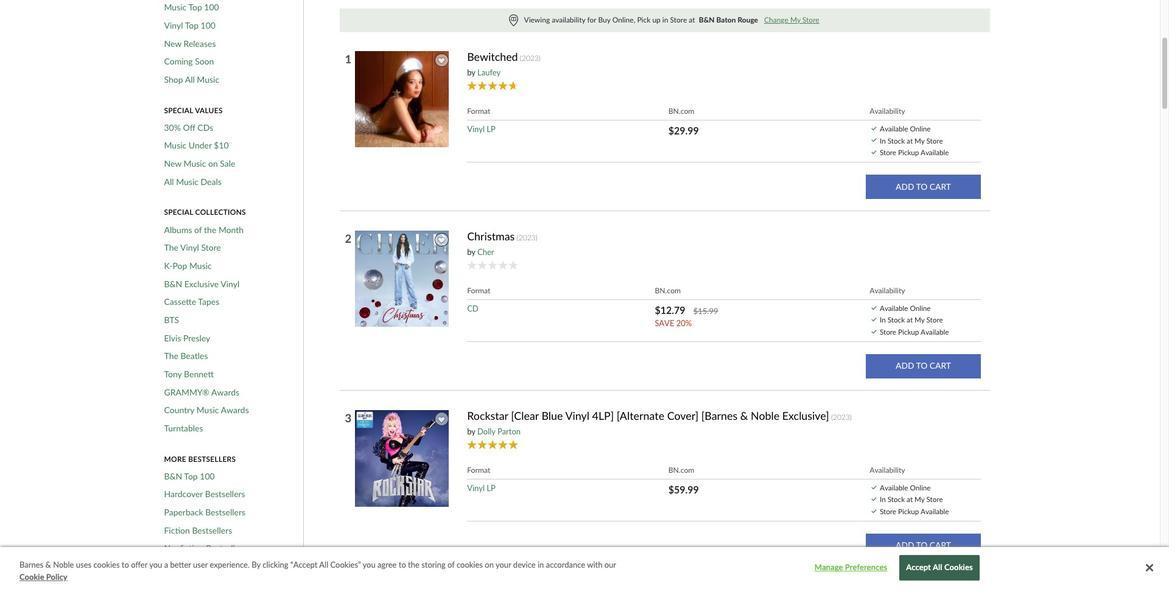Task type: locate. For each thing, give the bounding box(es) containing it.
1 vertical spatial available online
[[880, 304, 931, 312]]

1 vertical spatial the
[[408, 560, 420, 570]]

0 horizontal spatial &
[[45, 560, 51, 570]]

1 horizontal spatial in
[[663, 15, 669, 24]]

awards up country music awards at the bottom
[[211, 387, 239, 398]]

my store for rockstar [clear blue vinyl 4lp] [alternate cover] [barnes & noble exclusive]
[[915, 495, 943, 504]]

format
[[467, 107, 491, 116], [467, 286, 491, 295], [467, 466, 491, 475]]

2 vertical spatial store pickup available
[[880, 507, 949, 516]]

paperback bestsellers link
[[164, 507, 246, 518]]

0 vertical spatial b&n
[[164, 279, 182, 289]]

0 vertical spatial pickup
[[899, 148, 920, 157]]

by for christmas
[[467, 247, 476, 257]]

1 horizontal spatial the
[[408, 560, 420, 570]]

2 my store from the top
[[915, 316, 943, 324]]

format down laufey
[[467, 107, 491, 116]]

vinyl lp link for bewitched
[[467, 124, 496, 134]]

2 pickup from the top
[[899, 328, 920, 336]]

lp down laufey
[[487, 124, 496, 134]]

by inside the christmas (2023) by cher
[[467, 247, 476, 257]]

1 vinyl lp from the top
[[467, 124, 496, 134]]

available online for bewitched
[[880, 124, 931, 133]]

vinyl right exclusive in the left top of the page
[[221, 279, 240, 289]]

1 vertical spatial stock
[[888, 316, 905, 324]]

stock for rockstar [clear blue vinyl 4lp] [alternate cover] [barnes & noble exclusive]
[[888, 495, 905, 504]]

0 vertical spatial of
[[194, 225, 202, 235]]

1 my store from the top
[[915, 136, 943, 145]]

1 you from the left
[[149, 560, 162, 570]]

by inside bewitched (2023) by laufey
[[467, 68, 476, 77]]

0 vertical spatial 100
[[204, 2, 219, 12]]

awards
[[211, 387, 239, 398], [221, 405, 249, 416]]

0 vertical spatial new
[[164, 38, 182, 49]]

2 vertical spatial 100
[[200, 471, 215, 482]]

1 vertical spatial b&n
[[164, 471, 182, 482]]

2 check image from the top
[[872, 150, 877, 154]]

clicking
[[263, 560, 288, 570]]

noble inside barnes & noble uses cookies to offer you a better user experience. by clicking "accept all cookies" you agree to the storing of cookies on your device in accordance with our cookie policy
[[53, 560, 74, 570]]

100 up releases
[[201, 20, 216, 30]]

vinyl lp link down laufey
[[467, 124, 496, 134]]

online for bewitched
[[910, 124, 931, 133]]

0 vertical spatial my store
[[915, 136, 943, 145]]

bn.com up "$59.99" link
[[669, 466, 695, 475]]

2 vertical spatial stock
[[888, 495, 905, 504]]

nonfiction bestsellers link
[[164, 544, 246, 554]]

region
[[340, 8, 990, 32]]

1 format from the top
[[467, 107, 491, 116]]

check image
[[872, 127, 877, 130], [872, 306, 877, 310], [872, 498, 877, 502], [872, 510, 877, 513]]

0 vertical spatial online
[[910, 124, 931, 133]]

all inside "all music deals" link
[[164, 177, 174, 187]]

2 vinyl lp link from the top
[[467, 484, 496, 493]]

stock for bewitched
[[888, 136, 905, 145]]

bopis small image
[[509, 15, 518, 26]]

special up 30%
[[164, 106, 193, 115]]

2 b&n from the top
[[164, 471, 182, 482]]

100 for b&n top 100
[[200, 471, 215, 482]]

1 stock from the top
[[888, 136, 905, 145]]

0 vertical spatial noble
[[751, 409, 780, 422]]

1 to from the left
[[122, 560, 129, 570]]

2 available online from the top
[[880, 304, 931, 312]]

at for rockstar [clear blue vinyl 4lp] [alternate cover] [barnes & noble exclusive]
[[907, 495, 913, 504]]

hardcover
[[164, 489, 203, 500]]

bestsellers for hardcover bestsellers
[[205, 489, 245, 500]]

all inside shop all music link
[[185, 74, 195, 85]]

pickup for christmas
[[899, 328, 920, 336]]

at for christmas
[[907, 316, 913, 324]]

2 the from the top
[[164, 351, 178, 361]]

you left a
[[149, 560, 162, 570]]

2 store pickup available from the top
[[880, 328, 949, 336]]

check image
[[872, 138, 877, 142], [872, 150, 877, 154], [872, 318, 877, 322], [872, 330, 877, 334], [872, 486, 877, 490]]

1 the from the top
[[164, 243, 178, 253]]

2 vertical spatial bn.com
[[669, 466, 695, 475]]

1 vertical spatial online
[[910, 304, 931, 312]]

format for bewitched
[[467, 107, 491, 116]]

music down "soon"
[[197, 74, 219, 85]]

& up 'cookie policy' link
[[45, 560, 51, 570]]

in inside barnes & noble uses cookies to offer you a better user experience. by clicking "accept all cookies" you agree to the storing of cookies on your device in accordance with our cookie policy
[[538, 560, 544, 570]]

the left 'storing'
[[408, 560, 420, 570]]

vinyl up new releases at the top left
[[164, 20, 183, 30]]

all right accept
[[933, 563, 943, 573]]

vinyl lp down dolly
[[467, 484, 496, 493]]

3 my store from the top
[[915, 495, 943, 504]]

your
[[496, 560, 511, 570]]

noble left exclusive]
[[751, 409, 780, 422]]

2 vertical spatial pickup
[[899, 507, 920, 516]]

bn.com for vinyl
[[669, 466, 695, 475]]

store pickup available for christmas
[[880, 328, 949, 336]]

1 in from the top
[[880, 136, 886, 145]]

paperback
[[164, 507, 203, 518]]

& right "[barnes"
[[741, 409, 748, 422]]

bestsellers for more bestsellers
[[188, 455, 236, 464]]

music down the grammy® awards "link"
[[197, 405, 219, 416]]

1 available online from the top
[[880, 124, 931, 133]]

music
[[164, 2, 187, 12], [197, 74, 219, 85], [164, 140, 187, 151], [184, 158, 206, 169], [176, 177, 199, 187], [189, 261, 212, 271], [197, 405, 219, 416]]

1 horizontal spatial cookies
[[457, 560, 483, 570]]

(2023) right 'bewitched' link
[[520, 54, 541, 63]]

3 check image from the top
[[872, 318, 877, 322]]

0 vertical spatial &
[[741, 409, 748, 422]]

0 vertical spatial vinyl lp
[[467, 124, 496, 134]]

2 stock from the top
[[888, 316, 905, 324]]

0 horizontal spatial of
[[194, 225, 202, 235]]

1 b&n from the top
[[164, 279, 182, 289]]

grammy® awards
[[164, 387, 239, 398]]

collections
[[195, 208, 246, 217]]

vinyl lp down laufey
[[467, 124, 496, 134]]

cookie policy link
[[19, 572, 67, 584]]

2 vertical spatial top
[[184, 471, 198, 482]]

store pickup available for bewitched
[[880, 148, 949, 157]]

(2023) right the christmas link at left top
[[517, 233, 538, 242]]

1 vertical spatial vinyl lp link
[[467, 484, 496, 493]]

3 format from the top
[[467, 466, 491, 475]]

0 vertical spatial available online
[[880, 124, 931, 133]]

2 vertical spatial available online
[[880, 484, 931, 492]]

of right 'storing'
[[448, 560, 455, 570]]

3 available online from the top
[[880, 484, 931, 492]]

bn.com up '$12.79' link
[[655, 286, 681, 295]]

0 vertical spatial in
[[880, 136, 886, 145]]

vinyl top 100 link
[[164, 20, 216, 31]]

1 vertical spatial in stock at my store
[[880, 316, 943, 324]]

bestsellers down paperback bestsellers link
[[192, 526, 232, 536]]

5 check image from the top
[[872, 486, 877, 490]]

2 format from the top
[[467, 286, 491, 295]]

all inside barnes & noble uses cookies to offer you a better user experience. by clicking "accept all cookies" you agree to the storing of cookies on your device in accordance with our cookie policy
[[319, 560, 328, 570]]

in stock at my store
[[880, 136, 943, 145], [880, 316, 943, 324], [880, 495, 943, 504]]

format for christmas
[[467, 286, 491, 295]]

in right device
[[538, 560, 544, 570]]

2 vertical spatial format
[[467, 466, 491, 475]]

of inside barnes & noble uses cookies to offer you a better user experience. by clicking "accept all cookies" you agree to the storing of cookies on your device in accordance with our cookie policy
[[448, 560, 455, 570]]

100 up hardcover bestsellers
[[200, 471, 215, 482]]

laufey
[[478, 68, 501, 77]]

3 availability from the top
[[870, 466, 906, 475]]

1 vertical spatial vinyl lp
[[467, 484, 496, 493]]

you left agree
[[363, 560, 376, 570]]

rouge
[[738, 15, 758, 24]]

lp for bewitched
[[487, 124, 496, 134]]

lp down dolly
[[487, 484, 496, 493]]

(2023) inside the christmas (2023) by cher
[[517, 233, 538, 242]]

2 lp from the top
[[487, 484, 496, 493]]

under
[[189, 140, 212, 151]]

cookies left your
[[457, 560, 483, 570]]

3 pickup from the top
[[899, 507, 920, 516]]

1 new from the top
[[164, 38, 182, 49]]

3 check image from the top
[[872, 498, 877, 502]]

0 vertical spatial the
[[204, 225, 216, 235]]

3 store pickup available from the top
[[880, 507, 949, 516]]

1 horizontal spatial you
[[363, 560, 376, 570]]

noble inside rockstar [clear blue vinyl 4lp] [alternate cover] [barnes & noble exclusive] (2023) by dolly parton
[[751, 409, 780, 422]]

top
[[188, 2, 202, 12], [185, 20, 199, 30], [184, 471, 198, 482]]

on left sale
[[208, 158, 218, 169]]

in for bewitched
[[880, 136, 886, 145]]

2 in stock at my store from the top
[[880, 316, 943, 324]]

paperback bestsellers
[[164, 507, 246, 518]]

0 vertical spatial awards
[[211, 387, 239, 398]]

storing
[[422, 560, 446, 570]]

1 horizontal spatial &
[[741, 409, 748, 422]]

the up k-
[[164, 243, 178, 253]]

shop all music
[[164, 74, 219, 85]]

all right 'shop'
[[185, 74, 195, 85]]

1 vertical spatial by
[[467, 247, 476, 257]]

2 vinyl lp from the top
[[467, 484, 496, 493]]

by left dolly
[[467, 427, 476, 437]]

1 pickup from the top
[[899, 148, 920, 157]]

1 special from the top
[[164, 106, 193, 115]]

soon
[[195, 56, 214, 67]]

the down elvis
[[164, 351, 178, 361]]

2 vertical spatial online
[[910, 484, 931, 492]]

0 vertical spatial stock
[[888, 136, 905, 145]]

more bestsellers
[[164, 455, 236, 464]]

top inside b&n top 100 link
[[184, 471, 198, 482]]

turntables
[[164, 423, 203, 434]]

0 vertical spatial top
[[188, 2, 202, 12]]

in right the "up"
[[663, 15, 669, 24]]

4lp]
[[592, 409, 614, 422]]

vinyl top 100
[[164, 20, 216, 30]]

0 vertical spatial bn.com
[[669, 107, 695, 116]]

format up cd "link"
[[467, 286, 491, 295]]

$12.79 link
[[655, 304, 686, 316]]

1 vertical spatial format
[[467, 286, 491, 295]]

b&n down k-
[[164, 279, 182, 289]]

special up albums
[[164, 208, 193, 217]]

0 horizontal spatial you
[[149, 560, 162, 570]]

noble up policy
[[53, 560, 74, 570]]

change my store link
[[763, 15, 821, 25]]

100
[[204, 2, 219, 12], [201, 20, 216, 30], [200, 471, 215, 482]]

0 horizontal spatial cookies
[[94, 560, 120, 570]]

bestsellers up the b&n top 100
[[188, 455, 236, 464]]

bestsellers up experience.
[[206, 544, 246, 554]]

the down special collections
[[204, 225, 216, 235]]

0 vertical spatial store pickup available
[[880, 148, 949, 157]]

2 by from the top
[[467, 247, 476, 257]]

30%
[[164, 122, 181, 133]]

viewing availability for buy online, pick up in store at b&n baton rouge change my store
[[524, 15, 820, 24]]

cd link
[[467, 304, 479, 314]]

vinyl down laufey
[[467, 124, 485, 134]]

manage
[[815, 563, 843, 573]]

0 vertical spatial format
[[467, 107, 491, 116]]

by
[[467, 68, 476, 77], [467, 247, 476, 257], [467, 427, 476, 437]]

bn.com for laufey
[[669, 107, 695, 116]]

0 vertical spatial the
[[164, 243, 178, 253]]

exclusive]
[[783, 409, 830, 422]]

albums of the month link
[[164, 225, 244, 235]]

0 vertical spatial availability
[[870, 107, 906, 116]]

1 in stock at my store from the top
[[880, 136, 943, 145]]

bestsellers for fiction bestsellers
[[192, 526, 232, 536]]

1 availability from the top
[[870, 107, 906, 116]]

noble
[[751, 409, 780, 422], [53, 560, 74, 570]]

0 horizontal spatial noble
[[53, 560, 74, 570]]

on left your
[[485, 560, 494, 570]]

1 vertical spatial availability
[[870, 286, 906, 295]]

1
[[345, 52, 352, 66]]

1 vertical spatial noble
[[53, 560, 74, 570]]

bewitched image
[[354, 50, 452, 148]]

2 online from the top
[[910, 304, 931, 312]]

2 cookies from the left
[[457, 560, 483, 570]]

the
[[164, 243, 178, 253], [164, 351, 178, 361]]

shop all music link
[[164, 74, 219, 85]]

vinyl right blue
[[566, 409, 590, 422]]

top inside "vinyl top 100" link
[[185, 20, 199, 30]]

bestsellers down the hardcover bestsellers link
[[205, 507, 246, 518]]

special
[[164, 106, 193, 115], [164, 208, 193, 217]]

0 vertical spatial on
[[208, 158, 218, 169]]

top up "vinyl top 100"
[[188, 2, 202, 12]]

rockstar [clear blue vinyl 4lp] [alternate cover] [barnes & noble exclusive] image
[[354, 410, 452, 508]]

1 vertical spatial store pickup available
[[880, 328, 949, 336]]

of down special collections
[[194, 225, 202, 235]]

2 vertical spatial in stock at my store
[[880, 495, 943, 504]]

2 to from the left
[[399, 560, 406, 570]]

2 new from the top
[[164, 158, 182, 169]]

in
[[663, 15, 669, 24], [538, 560, 544, 570]]

1 vertical spatial in
[[880, 316, 886, 324]]

0 horizontal spatial the
[[204, 225, 216, 235]]

1 vertical spatial (2023)
[[517, 233, 538, 242]]

1 vertical spatial 100
[[201, 20, 216, 30]]

1 vertical spatial of
[[448, 560, 455, 570]]

1 vertical spatial on
[[485, 560, 494, 570]]

1 horizontal spatial to
[[399, 560, 406, 570]]

b&n
[[164, 279, 182, 289], [164, 471, 182, 482]]

1 vertical spatial my store
[[915, 316, 943, 324]]

the vinyl store link
[[164, 243, 221, 253]]

(2023) right exclusive]
[[831, 413, 852, 422]]

None submit
[[866, 175, 981, 199], [866, 354, 981, 379], [866, 534, 981, 558], [866, 175, 981, 199], [866, 354, 981, 379], [866, 534, 981, 558]]

on
[[208, 158, 218, 169], [485, 560, 494, 570]]

1 lp from the top
[[487, 124, 496, 134]]

(2023) for bewitched
[[520, 54, 541, 63]]

1 vinyl lp link from the top
[[467, 124, 496, 134]]

1 vertical spatial bn.com
[[655, 286, 681, 295]]

(2023) inside bewitched (2023) by laufey
[[520, 54, 541, 63]]

0 horizontal spatial in
[[538, 560, 544, 570]]

1 horizontal spatial on
[[485, 560, 494, 570]]

30% off cds link
[[164, 122, 213, 133]]

1 vertical spatial &
[[45, 560, 51, 570]]

b&n down more
[[164, 471, 182, 482]]

2 in from the top
[[880, 316, 886, 324]]

k-
[[164, 261, 173, 271]]

elvis presley link
[[164, 333, 210, 344]]

all right "accept
[[319, 560, 328, 570]]

by left cher link
[[467, 247, 476, 257]]

music up exclusive in the left top of the page
[[189, 261, 212, 271]]

my store
[[915, 136, 943, 145], [915, 316, 943, 324], [915, 495, 943, 504]]

the inside albums of the month link
[[204, 225, 216, 235]]

1 vertical spatial special
[[164, 208, 193, 217]]

3 in stock at my store from the top
[[880, 495, 943, 504]]

vinyl up k-pop music on the top left of page
[[180, 243, 199, 253]]

online for rockstar [clear blue vinyl 4lp] [alternate cover] [barnes & noble exclusive]
[[910, 484, 931, 492]]

0 vertical spatial special
[[164, 106, 193, 115]]

$59.99
[[669, 484, 699, 496]]

top down more bestsellers
[[184, 471, 198, 482]]

1 vertical spatial lp
[[487, 484, 496, 493]]

0 horizontal spatial to
[[122, 560, 129, 570]]

bn.com
[[669, 107, 695, 116], [655, 286, 681, 295], [669, 466, 695, 475]]

new
[[164, 38, 182, 49], [164, 158, 182, 169]]

available online for rockstar [clear blue vinyl 4lp] [alternate cover] [barnes & noble exclusive]
[[880, 484, 931, 492]]

3 online from the top
[[910, 484, 931, 492]]

2 vertical spatial in
[[880, 495, 886, 504]]

format for rockstar
[[467, 466, 491, 475]]

0 vertical spatial lp
[[487, 124, 496, 134]]

2 vertical spatial availability
[[870, 466, 906, 475]]

0 vertical spatial vinyl lp link
[[467, 124, 496, 134]]

all down new music on sale link
[[164, 177, 174, 187]]

vinyl lp for bewitched
[[467, 124, 496, 134]]

1 by from the top
[[467, 68, 476, 77]]

awards down the grammy® awards "link"
[[221, 405, 249, 416]]

1 vertical spatial the
[[164, 351, 178, 361]]

[clear
[[511, 409, 539, 422]]

bestsellers left by
[[209, 562, 249, 572]]

region containing viewing availability for buy online, pick up in store at
[[340, 8, 990, 32]]

1 online from the top
[[910, 124, 931, 133]]

tapes
[[198, 297, 219, 307]]

bn.com up $29.99
[[669, 107, 695, 116]]

3 stock from the top
[[888, 495, 905, 504]]

dolly parton link
[[478, 427, 521, 437]]

top inside 'music top 100' link
[[188, 2, 202, 12]]

1 horizontal spatial noble
[[751, 409, 780, 422]]

100 for music top 100
[[204, 2, 219, 12]]

0 vertical spatial (2023)
[[520, 54, 541, 63]]

2 vertical spatial by
[[467, 427, 476, 437]]

1 vertical spatial awards
[[221, 405, 249, 416]]

1 vertical spatial new
[[164, 158, 182, 169]]

music down music under $10 link
[[184, 158, 206, 169]]

$59.99 link
[[669, 484, 699, 496]]

barnes & noble uses cookies to offer you a better user experience. by clicking "accept all cookies" you agree to the storing of cookies on your device in accordance with our cookie policy
[[19, 560, 616, 582]]

2 availability from the top
[[870, 286, 906, 295]]

new up all music deals
[[164, 158, 182, 169]]

cookies right the uses
[[94, 560, 120, 570]]

new music on sale
[[164, 158, 235, 169]]

4 check image from the top
[[872, 510, 877, 513]]

1 vertical spatial pickup
[[899, 328, 920, 336]]

2 special from the top
[[164, 208, 193, 217]]

special values
[[164, 106, 223, 115]]

cher
[[478, 247, 494, 257]]

elvis
[[164, 333, 181, 343]]

1 vertical spatial top
[[185, 20, 199, 30]]

bestsellers up paperback bestsellers
[[205, 489, 245, 500]]

format down dolly
[[467, 466, 491, 475]]

1 store pickup available from the top
[[880, 148, 949, 157]]

vinyl lp link down dolly
[[467, 484, 496, 493]]

100 up "vinyl top 100"
[[204, 2, 219, 12]]

2 vertical spatial my store
[[915, 495, 943, 504]]

fiction
[[164, 526, 190, 536]]

more
[[164, 455, 186, 464]]

by left the laufey link
[[467, 68, 476, 77]]

availability for bewitched
[[870, 107, 906, 116]]

cd
[[467, 304, 479, 314]]

to left the offer
[[122, 560, 129, 570]]

top down 'music top 100' link
[[185, 20, 199, 30]]

1 horizontal spatial of
[[448, 560, 455, 570]]

0 vertical spatial in stock at my store
[[880, 136, 943, 145]]

2 vertical spatial (2023)
[[831, 413, 852, 422]]

awards inside "link"
[[211, 387, 239, 398]]

offer
[[131, 560, 148, 570]]

at
[[689, 15, 695, 24], [907, 136, 913, 145], [907, 316, 913, 324], [907, 495, 913, 504]]

availability for christmas
[[870, 286, 906, 295]]

save
[[655, 319, 675, 328]]

0 vertical spatial by
[[467, 68, 476, 77]]

stock for christmas
[[888, 316, 905, 324]]

releases
[[184, 38, 216, 49]]

to right agree
[[399, 560, 406, 570]]

cover]
[[667, 409, 699, 422]]

b&n top 100 link
[[164, 471, 215, 482]]

by
[[252, 560, 261, 570]]

rockstar [clear blue vinyl 4lp] [alternate cover] [barnes & noble exclusive] (2023) by dolly parton
[[467, 409, 852, 437]]

device
[[513, 560, 536, 570]]

pickup
[[899, 148, 920, 157], [899, 328, 920, 336], [899, 507, 920, 516]]

3 by from the top
[[467, 427, 476, 437]]

online,
[[613, 15, 636, 24]]

new up coming
[[164, 38, 182, 49]]

my store for bewitched
[[915, 136, 943, 145]]

3 in from the top
[[880, 495, 886, 504]]

online
[[910, 124, 931, 133], [910, 304, 931, 312], [910, 484, 931, 492]]

accept all cookies button
[[900, 556, 980, 581]]

1 vertical spatial in
[[538, 560, 544, 570]]



Task type: describe. For each thing, give the bounding box(es) containing it.
in stock at my store for bewitched
[[880, 136, 943, 145]]

sale
[[220, 158, 235, 169]]

music top 100 link
[[164, 2, 219, 13]]

b&n exclusive vinyl
[[164, 279, 240, 289]]

up
[[653, 15, 661, 24]]

2
[[345, 232, 352, 245]]

manage preferences button
[[813, 557, 889, 581]]

policy
[[46, 572, 67, 582]]

new for new music on sale
[[164, 158, 182, 169]]

[alternate
[[617, 409, 665, 422]]

$29.99
[[669, 125, 699, 136]]

exclusive
[[184, 279, 219, 289]]

$12.79
[[655, 304, 686, 316]]

2 check image from the top
[[872, 306, 877, 310]]

at for bewitched
[[907, 136, 913, 145]]

better
[[170, 560, 191, 570]]

$10
[[214, 140, 229, 151]]

change
[[765, 15, 789, 24]]

store pickup available for rockstar [clear blue vinyl 4lp] [alternate cover] [barnes & noble exclusive]
[[880, 507, 949, 516]]

top for b&n
[[184, 471, 198, 482]]

lp for rockstar
[[487, 484, 496, 493]]

0 vertical spatial in
[[663, 15, 669, 24]]

cassette tapes link
[[164, 297, 219, 307]]

all music deals
[[164, 177, 222, 187]]

hardcover bestsellers
[[164, 489, 245, 500]]

2 you from the left
[[363, 560, 376, 570]]

new releases
[[164, 38, 216, 49]]

tony
[[164, 369, 182, 379]]

b&n for b&n exclusive vinyl
[[164, 279, 182, 289]]

special for albums
[[164, 208, 193, 217]]

christmas
[[467, 229, 515, 243]]

fiction bestsellers link
[[164, 526, 232, 536]]

1 cookies from the left
[[94, 560, 120, 570]]

values
[[195, 106, 223, 115]]

new releases link
[[164, 38, 216, 49]]

albums of the month
[[164, 225, 244, 235]]

tony bennett
[[164, 369, 214, 379]]

& inside barnes & noble uses cookies to offer you a better user experience. by clicking "accept all cookies" you agree to the storing of cookies on your device in accordance with our cookie policy
[[45, 560, 51, 570]]

by for bewitched
[[467, 68, 476, 77]]

all inside accept all cookies button
[[933, 563, 943, 573]]

vinyl inside rockstar [clear blue vinyl 4lp] [alternate cover] [barnes & noble exclusive] (2023) by dolly parton
[[566, 409, 590, 422]]

k-pop music
[[164, 261, 212, 271]]

b&n baton
[[699, 15, 736, 24]]

top for music
[[188, 2, 202, 12]]

1 check image from the top
[[872, 127, 877, 130]]

1 check image from the top
[[872, 138, 877, 142]]

dolly
[[478, 427, 496, 437]]

availability
[[552, 15, 586, 24]]

new for new releases
[[164, 38, 182, 49]]

in stock at my store for christmas
[[880, 316, 943, 324]]

cds
[[198, 122, 213, 133]]

laufey link
[[478, 68, 501, 77]]

buy
[[598, 15, 611, 24]]

online for christmas
[[910, 304, 931, 312]]

our
[[605, 560, 616, 570]]

& inside rockstar [clear blue vinyl 4lp] [alternate cover] [barnes & noble exclusive] (2023) by dolly parton
[[741, 409, 748, 422]]

20%
[[677, 319, 692, 328]]

by inside rockstar [clear blue vinyl 4lp] [alternate cover] [barnes & noble exclusive] (2023) by dolly parton
[[467, 427, 476, 437]]

manage preferences
[[815, 563, 888, 573]]

cookie
[[19, 572, 44, 582]]

[barnes
[[702, 409, 738, 422]]

albums
[[164, 225, 192, 235]]

preferences
[[845, 563, 888, 573]]

pick
[[637, 15, 651, 24]]

barnes
[[19, 560, 43, 570]]

christmas link
[[467, 229, 515, 243]]

music top 100
[[164, 2, 219, 12]]

vinyl lp for rockstar [clear blue vinyl 4lp] [alternate cover] [barnes & noble exclusive]
[[467, 484, 496, 493]]

100 for vinyl top 100
[[201, 20, 216, 30]]

top for vinyl
[[185, 20, 199, 30]]

bestsellers for paperback bestsellers
[[205, 507, 246, 518]]

ny
[[164, 562, 176, 572]]

my store for christmas
[[915, 316, 943, 324]]

music under $10
[[164, 140, 229, 151]]

0 horizontal spatial on
[[208, 158, 218, 169]]

"accept
[[291, 560, 318, 570]]

coming
[[164, 56, 193, 67]]

privacy alert dialog
[[0, 548, 1170, 590]]

available online for christmas
[[880, 304, 931, 312]]

availability for rockstar [clear blue vinyl 4lp] [alternate cover] [barnes & noble exclusive]
[[870, 466, 906, 475]]

in for christmas
[[880, 316, 886, 324]]

in for rockstar [clear blue vinyl 4lp] [alternate cover] [barnes & noble exclusive]
[[880, 495, 886, 504]]

on inside barnes & noble uses cookies to offer you a better user experience. by clicking "accept all cookies" you agree to the storing of cookies on your device in accordance with our cookie policy
[[485, 560, 494, 570]]

(2023) for christmas
[[517, 233, 538, 242]]

music down new music on sale link
[[176, 177, 199, 187]]

$15.99 save 20%
[[655, 306, 719, 328]]

with
[[587, 560, 603, 570]]

month
[[219, 225, 244, 235]]

deals
[[201, 177, 222, 187]]

cassette tapes
[[164, 297, 219, 307]]

vinyl lp link for rockstar [clear blue vinyl 4lp] [alternate cover] [barnes & noble exclusive]
[[467, 484, 496, 493]]

tony bennett link
[[164, 369, 214, 380]]

4 check image from the top
[[872, 330, 877, 334]]

accept all cookies
[[907, 563, 973, 573]]

bestsellers for nonfiction bestsellers
[[206, 544, 246, 554]]

the for the beatles
[[164, 351, 178, 361]]

pickup for bewitched
[[899, 148, 920, 157]]

special for 30%
[[164, 106, 193, 115]]

country music awards
[[164, 405, 249, 416]]

30% off cds
[[164, 122, 213, 133]]

bts link
[[164, 315, 179, 326]]

bewitched
[[467, 50, 518, 63]]

(2023) inside rockstar [clear blue vinyl 4lp] [alternate cover] [barnes & noble exclusive] (2023) by dolly parton
[[831, 413, 852, 422]]

nonfiction
[[164, 544, 204, 554]]

turntables link
[[164, 423, 203, 434]]

cassette
[[164, 297, 196, 307]]

b&n for b&n top 100
[[164, 471, 182, 482]]

user
[[193, 560, 208, 570]]

christmas image
[[354, 230, 452, 328]]

in stock at my store for rockstar [clear blue vinyl 4lp] [alternate cover] [barnes & noble exclusive]
[[880, 495, 943, 504]]

the inside barnes & noble uses cookies to offer you a better user experience. by clicking "accept all cookies" you agree to the storing of cookies on your device in accordance with our cookie policy
[[408, 560, 420, 570]]

3
[[345, 412, 352, 425]]

special collections
[[164, 208, 246, 217]]

bn.com for cher
[[655, 286, 681, 295]]

experience.
[[210, 560, 250, 570]]

music down 30%
[[164, 140, 187, 151]]

bewitched link
[[467, 50, 518, 63]]

coming soon link
[[164, 56, 214, 67]]

ny times® bestsellers
[[164, 562, 249, 572]]

bennett
[[184, 369, 214, 379]]

the for the vinyl store
[[164, 243, 178, 253]]

pickup for rockstar [clear blue vinyl 4lp] [alternate cover] [barnes & noble exclusive]
[[899, 507, 920, 516]]

bewitched (2023) by laufey
[[467, 50, 541, 77]]

accordance
[[546, 560, 585, 570]]

for
[[588, 15, 597, 24]]

music up "vinyl top 100"
[[164, 2, 187, 12]]

shop
[[164, 74, 183, 85]]

a
[[164, 560, 168, 570]]

vinyl down dolly
[[467, 484, 485, 493]]

grammy®
[[164, 387, 210, 398]]

music under $10 link
[[164, 140, 229, 151]]

fiction bestsellers
[[164, 526, 232, 536]]



Task type: vqa. For each thing, say whether or not it's contained in the screenshot.
sure
no



